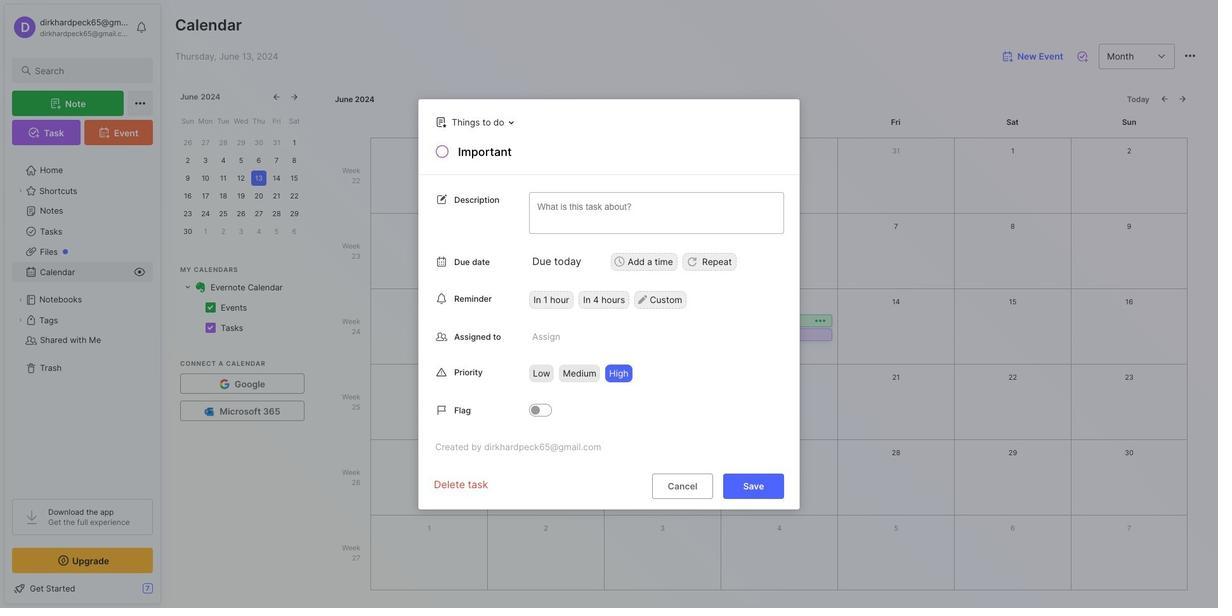 Task type: vqa. For each thing, say whether or not it's contained in the screenshot.
tab list
no



Task type: locate. For each thing, give the bounding box(es) containing it.
row down select536 option
[[180, 318, 302, 338]]

None search field
[[35, 63, 142, 78]]

2 row from the top
[[180, 298, 302, 318]]

Select537 checkbox
[[206, 323, 216, 333]]

cell for "select537" option
[[221, 322, 248, 334]]

2 vertical spatial cell
[[221, 322, 248, 334]]

Search text field
[[35, 65, 142, 77]]

cell
[[211, 281, 285, 294], [221, 301, 252, 314], [221, 322, 248, 334]]

grid
[[180, 277, 302, 338]]

3 row from the top
[[180, 318, 302, 338]]

arrow image
[[184, 284, 192, 291]]

Select536 checkbox
[[206, 303, 216, 313]]

row
[[180, 277, 302, 298], [180, 298, 302, 318], [180, 318, 302, 338]]

None checkbox
[[744, 329, 828, 341]]

tree
[[4, 153, 161, 488]]

Enter task text field
[[457, 144, 784, 165]]

cell for select536 option
[[221, 301, 252, 314]]

cell right "select537" option
[[221, 322, 248, 334]]

tree inside main element
[[4, 153, 161, 488]]

row up "select537" option
[[180, 298, 302, 318]]

cell up select536 option
[[211, 281, 285, 294]]

row up select536 option
[[180, 277, 302, 298]]

cell right select536 option
[[221, 301, 252, 314]]

1 vertical spatial cell
[[221, 301, 252, 314]]

Go to note or move task field
[[430, 113, 518, 131]]



Task type: describe. For each thing, give the bounding box(es) containing it.
new task image
[[1076, 50, 1089, 63]]

1 row from the top
[[180, 277, 302, 298]]

expand tags image
[[17, 317, 24, 324]]

none search field inside main element
[[35, 63, 142, 78]]

0 vertical spatial cell
[[211, 281, 285, 294]]

main element
[[0, 0, 165, 609]]

What is this task about? text field
[[529, 192, 784, 234]]

expand notebooks image
[[17, 296, 24, 304]]



